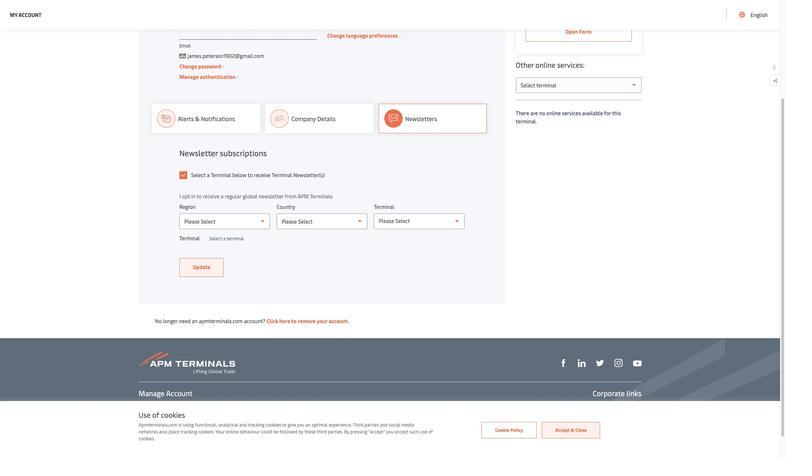 Task type: locate. For each thing, give the bounding box(es) containing it.
cookies. down networks
[[139, 436, 155, 442]]

my account
[[10, 11, 42, 18]]

online inside there are no online services available for this terminal.
[[547, 109, 561, 117]]

1 horizontal spatial watchlist
[[256, 403, 275, 409]]

1 vertical spatial change
[[180, 63, 197, 70]]

form
[[580, 28, 592, 35]]

accept
[[556, 427, 570, 433]]

this
[[613, 109, 621, 117]]

0 horizontal spatial &
[[195, 115, 200, 123]]

1 horizontal spatial from
[[311, 411, 321, 417]]

your down account
[[178, 403, 187, 409]]

terminals down newsletter(s)
[[310, 193, 333, 200]]

media
[[402, 422, 414, 428]]

cookie policy link
[[482, 422, 537, 439]]

1 vertical spatial account
[[332, 411, 348, 417]]

0 vertical spatial you
[[297, 422, 305, 428]]

1 watchlist from the left
[[209, 403, 228, 409]]

2 vertical spatial online
[[226, 429, 239, 435]]

of up "apmterminals.com"
[[152, 410, 159, 420]]

you up by
[[297, 422, 305, 428]]

dashboard.
[[349, 411, 372, 417]]

apm
[[298, 193, 309, 200], [611, 403, 621, 409]]

report a website error link
[[594, 433, 642, 439]]

open
[[566, 28, 578, 35]]

receive right in
[[203, 193, 220, 200]]

terminal
[[227, 236, 244, 242], [222, 411, 240, 417]]

& for notifications
[[195, 115, 200, 123]]

to right able at the left bottom of the page
[[379, 403, 383, 409]]

2 vertical spatial manage
[[179, 411, 195, 417]]

0 vertical spatial manage
[[180, 73, 199, 80]]

1 vertical spatial online
[[547, 109, 561, 117]]

containers
[[149, 403, 171, 409]]

manage up using
[[179, 411, 195, 417]]

to
[[248, 171, 253, 179], [197, 193, 202, 200], [291, 317, 297, 325], [172, 403, 176, 409], [379, 403, 383, 409], [282, 422, 287, 428]]

terminal left below
[[211, 171, 231, 179]]

accept & close button
[[542, 422, 601, 439]]

and left set
[[229, 403, 237, 409]]

longer
[[163, 317, 178, 325]]

apmterminals.com
[[199, 317, 243, 325]]

log out
[[750, 6, 768, 13]]

an up these
[[306, 422, 311, 428]]

tab list
[[152, 104, 493, 133]]

request
[[446, 403, 462, 409]]

online right no
[[547, 109, 561, 117]]

1 horizontal spatial &
[[571, 427, 575, 433]]

change language preferences
[[327, 32, 398, 39]]

1 horizontal spatial cookies
[[266, 422, 281, 428]]

1 vertical spatial of
[[429, 429, 433, 435]]

tracking down using
[[181, 429, 197, 435]]

1 horizontal spatial receive
[[254, 171, 271, 179]]

0 horizontal spatial apm
[[298, 193, 309, 200]]

online
[[536, 60, 556, 70], [547, 109, 561, 117], [226, 429, 239, 435]]

cookies up could
[[266, 422, 281, 428]]

0 vertical spatial change
[[327, 32, 345, 39]]

to left give at the bottom of page
[[282, 422, 287, 428]]

0 horizontal spatial watchlist
[[209, 403, 228, 409]]

authentication
[[200, 73, 236, 80]]

1 vertical spatial an
[[306, 422, 311, 428]]

0 horizontal spatial tracking
[[181, 429, 197, 435]]

to inside use of cookies apmterminals.com is using functional, analytical and tracking cookies to give you an optimal experience. third parties and social media networks also place tracking cookies. your online behaviour could be followed by these third parties. by pressing "accept" you accept such use of cookies.
[[282, 422, 287, 428]]

be right could
[[274, 429, 279, 435]]

save
[[139, 403, 148, 409]]

1 vertical spatial be
[[274, 429, 279, 435]]

0 vertical spatial account
[[19, 11, 42, 18]]

1 vertical spatial &
[[571, 427, 575, 433]]

1 horizontal spatial change
[[327, 32, 345, 39]]

my
[[10, 11, 18, 18]]

pressing
[[351, 429, 368, 435]]

watchlist right daily
[[256, 403, 275, 409]]

online right other
[[536, 60, 556, 70]]

you
[[297, 422, 305, 428], [386, 429, 394, 435]]

0 vertical spatial select
[[191, 171, 206, 179]]

to right in
[[197, 193, 202, 200]]

from right all
[[311, 411, 321, 417]]

1 vertical spatial from
[[311, 411, 321, 417]]

cookies up is
[[161, 410, 185, 420]]

use
[[420, 429, 428, 435]]

remove
[[298, 317, 316, 325]]

1 horizontal spatial apm
[[611, 403, 621, 409]]

or
[[441, 403, 445, 409]]

accept
[[395, 429, 409, 435]]

there are no online services available for this terminal.
[[516, 109, 621, 125]]

1 horizontal spatial an
[[306, 422, 311, 428]]

change
[[327, 32, 345, 39], [180, 63, 197, 70]]

1 vertical spatial select
[[396, 217, 410, 224]]

below
[[233, 171, 247, 179]]

newsletter(s)
[[294, 171, 325, 179]]

select
[[191, 171, 206, 179], [396, 217, 410, 224], [209, 236, 222, 242]]

online inside use of cookies apmterminals.com is using functional, analytical and tracking cookies to give you an optimal experience. third parties and social media networks also place tracking cookies. your online behaviour could be followed by these third parties. by pressing "accept" you accept such use of cookies.
[[226, 429, 239, 435]]

select for select a terminal
[[209, 236, 222, 242]]

your
[[216, 429, 225, 435]]

and up behaviour
[[239, 422, 247, 428]]

need
[[179, 317, 191, 325]]

0 horizontal spatial terminals
[[310, 193, 333, 200]]

change left language
[[327, 32, 345, 39]]

of
[[152, 410, 159, 420], [429, 429, 433, 435]]

apm down newsletter(s)
[[298, 193, 309, 200]]

watchlist
[[209, 403, 228, 409], [256, 403, 275, 409]]

newsletters
[[406, 115, 437, 123]]

1 vertical spatial manage
[[139, 389, 165, 398]]

0 vertical spatial &
[[195, 115, 200, 123]]

& left close
[[571, 427, 575, 433]]

1 horizontal spatial terminals
[[621, 403, 642, 409]]

apm right about at the right bottom
[[611, 403, 621, 409]]

account
[[166, 389, 193, 398]]

1 vertical spatial cookies.
[[139, 436, 155, 442]]

1 horizontal spatial you
[[386, 429, 394, 435]]

1 vertical spatial terminals
[[621, 403, 642, 409]]

youtube image
[[633, 361, 642, 367]]

from up country
[[285, 193, 297, 200]]

an right need
[[192, 317, 198, 325]]

instagram image
[[615, 359, 623, 367]]

networks
[[139, 429, 158, 435]]

watchlist up profile,
[[209, 403, 228, 409]]

using
[[183, 422, 194, 428]]

no
[[155, 317, 162, 325]]

terminal up please
[[374, 203, 395, 210]]

english
[[751, 11, 768, 18]]

manage down change password link
[[180, 73, 199, 80]]

tracking
[[248, 422, 265, 428], [181, 429, 197, 435]]

a for select a terminal
[[223, 236, 226, 242]]

1 vertical spatial cookies
[[266, 422, 281, 428]]

select a terminal
[[209, 236, 244, 242]]

2 vertical spatial select
[[209, 236, 222, 242]]

1 vertical spatial you
[[386, 429, 394, 435]]

& for close
[[571, 427, 575, 433]]

1 horizontal spatial cookies.
[[198, 429, 215, 435]]

change down email
[[180, 63, 197, 70]]

you down the 'social'
[[386, 429, 394, 435]]

1 vertical spatial terminal
[[222, 411, 240, 417]]

0 horizontal spatial select
[[191, 171, 206, 179]]

an
[[192, 317, 198, 325], [306, 422, 311, 428]]

online down analytical
[[226, 429, 239, 435]]

such
[[410, 429, 419, 435]]

view
[[139, 425, 149, 431]]

account right my
[[19, 11, 42, 18]]

0 horizontal spatial of
[[152, 410, 159, 420]]

out
[[760, 6, 768, 13]]

details
[[318, 115, 336, 123]]

from
[[285, 193, 297, 200], [311, 411, 321, 417]]

2 horizontal spatial select
[[396, 217, 410, 224]]

sign-
[[286, 411, 296, 417]]

0 vertical spatial be
[[363, 403, 368, 409]]

select up update
[[209, 236, 222, 242]]

website
[[613, 433, 630, 439]]

be left able at the left bottom of the page
[[363, 403, 368, 409]]

shape link
[[560, 359, 568, 367]]

a
[[207, 171, 210, 179], [221, 193, 224, 200], [223, 236, 226, 242], [609, 433, 612, 439]]

create
[[385, 403, 397, 409]]

alerts & notifications button
[[152, 104, 260, 133]]

of right "use"
[[429, 429, 433, 435]]

terminal up report a website error
[[602, 423, 621, 429]]

please
[[379, 217, 394, 224]]

1 horizontal spatial account
[[332, 411, 348, 417]]

0 horizontal spatial account
[[19, 11, 42, 18]]

receive up 'i opt in to receive a regular global newsletter from apm terminals'
[[254, 171, 271, 179]]

receive
[[254, 171, 271, 179], [203, 193, 220, 200]]

newsletter up country
[[259, 193, 284, 200]]

0 vertical spatial tracking
[[248, 422, 265, 428]]

to up "services."
[[172, 403, 176, 409]]

profile,
[[207, 411, 221, 417]]

a for select a terminal below to receive terminal newsletter(s)
[[207, 171, 210, 179]]

change for change language preferences
[[327, 32, 345, 39]]

select right please
[[396, 217, 410, 224]]

0 vertical spatial apm
[[298, 193, 309, 200]]

followed
[[280, 429, 298, 435]]

able
[[369, 403, 378, 409]]

truck
[[398, 403, 410, 409]]

0 vertical spatial cookies
[[161, 410, 185, 420]]

1 vertical spatial newsletter
[[263, 411, 285, 417]]

manage inside change password manage authentication
[[180, 73, 199, 80]]

newsletter
[[259, 193, 284, 200], [263, 411, 285, 417]]

0 horizontal spatial receive
[[203, 193, 220, 200]]

account inside "link"
[[19, 11, 42, 18]]

manage up save
[[139, 389, 165, 398]]

0 vertical spatial cookies.
[[198, 429, 215, 435]]

0 horizontal spatial be
[[274, 429, 279, 435]]

0 vertical spatial an
[[192, 317, 198, 325]]

newsletter down email
[[263, 411, 285, 417]]

0 vertical spatial from
[[285, 193, 297, 200]]

& right "alerts" on the top of page
[[195, 115, 200, 123]]

1 vertical spatial apm
[[611, 403, 621, 409]]

cookies
[[161, 410, 185, 420], [266, 422, 281, 428]]

0 vertical spatial terminals
[[310, 193, 333, 200]]

manage account
[[139, 389, 193, 398]]

select right the select a terminal below to receive terminal newsletter(s) option at top left
[[191, 171, 206, 179]]

tracking up behaviour
[[248, 422, 265, 428]]

account down available,
[[332, 411, 348, 417]]

manage inside save containers to your container watchlist and set daily watchlist email notifications. where available, you'll be able to create truck appointments or request additional services. manage your profile, terminal alerts and newsletter sign-ups all from your account dashboard.
[[179, 411, 195, 417]]

terminal inside save containers to your container watchlist and set daily watchlist email notifications. where available, you'll be able to create truck appointments or request additional services. manage your profile, terminal alerts and newsletter sign-ups all from your account dashboard.
[[222, 411, 240, 417]]

parties
[[365, 422, 379, 428]]

terminals down 'links'
[[621, 403, 642, 409]]

click here to remove your account. link
[[267, 317, 350, 325]]

change inside change password manage authentication
[[180, 63, 197, 70]]

my account link
[[10, 11, 42, 19]]

corporate links
[[593, 389, 642, 398]]

0 horizontal spatial you
[[297, 422, 305, 428]]

your
[[317, 317, 328, 325], [178, 403, 187, 409], [196, 411, 206, 417], [322, 411, 331, 417]]

cookies. down functional,
[[198, 429, 215, 435]]

0 horizontal spatial change
[[180, 63, 197, 70]]

fill 44 link
[[596, 359, 604, 367]]

facebook image
[[560, 359, 568, 367]]

1 horizontal spatial be
[[363, 403, 368, 409]]

1 horizontal spatial select
[[209, 236, 222, 242]]

0 vertical spatial online
[[536, 60, 556, 70]]



Task type: describe. For each thing, give the bounding box(es) containing it.
language
[[346, 32, 368, 39]]

an inside use of cookies apmterminals.com is using functional, analytical and tracking cookies to give you an optimal experience. third parties and social media networks also place tracking cookies. your online behaviour could be followed by these third parties. by pressing "accept" you accept such use of cookies.
[[306, 422, 311, 428]]

0 vertical spatial of
[[152, 410, 159, 420]]

alerts
[[241, 411, 253, 417]]

behaviour
[[240, 429, 260, 435]]

third
[[317, 429, 327, 435]]

experience.
[[329, 422, 352, 428]]

Select a Terminal below to receive Terminal Newsletter(s) checkbox
[[180, 171, 187, 179]]

company details button
[[265, 104, 374, 133]]

apmterminals.com
[[139, 422, 178, 428]]

0 vertical spatial terminal
[[227, 236, 244, 242]]

2 watchlist from the left
[[256, 403, 275, 409]]

analytical
[[218, 422, 238, 428]]

your down container
[[196, 411, 206, 417]]

corporate
[[593, 389, 625, 398]]

daily
[[245, 403, 255, 409]]

opt
[[182, 193, 190, 200]]

tab list containing alerts & notifications
[[152, 104, 493, 133]]

be inside use of cookies apmterminals.com is using functional, analytical and tracking cookies to give you an optimal experience. third parties and social media networks also place tracking cookies. your online behaviour could be followed by these third parties. by pressing "accept" you accept such use of cookies.
[[274, 429, 279, 435]]

your right remove
[[317, 317, 328, 325]]

terminal left newsletter(s)
[[272, 171, 292, 179]]

for
[[605, 109, 611, 117]]

other
[[516, 60, 534, 70]]

these
[[305, 429, 316, 435]]

log
[[750, 6, 759, 13]]

james.peterson1902@gmail.com
[[188, 52, 264, 59]]

alerts
[[178, 115, 194, 123]]

available,
[[331, 403, 350, 409]]

and right alerts
[[254, 411, 261, 417]]

a for report a website error
[[609, 433, 612, 439]]

services.
[[161, 411, 178, 417]]

are
[[531, 109, 538, 117]]

change language preferences link
[[327, 31, 401, 40]]

in
[[191, 193, 196, 200]]

update
[[193, 263, 210, 271]]

please select
[[379, 217, 410, 224]]

save containers to your container watchlist and set daily watchlist email notifications. where available, you'll be able to create truck appointments or request additional services. manage your profile, terminal alerts and newsletter sign-ups all from your account dashboard.
[[139, 403, 462, 417]]

all
[[304, 411, 309, 417]]

1 vertical spatial tracking
[[181, 429, 197, 435]]

about apm terminals link
[[597, 403, 642, 409]]

newsletter
[[180, 148, 218, 158]]

subscriptions
[[220, 148, 267, 158]]

parties.
[[328, 429, 343, 435]]

0 horizontal spatial an
[[192, 317, 198, 325]]

links
[[627, 389, 642, 398]]

0 horizontal spatial from
[[285, 193, 297, 200]]

alerts & notifications
[[178, 115, 235, 123]]

be inside save containers to your container watchlist and set daily watchlist email notifications. where available, you'll be able to create truck appointments or request additional services. manage your profile, terminal alerts and newsletter sign-ups all from your account dashboard.
[[363, 403, 368, 409]]

english button
[[740, 0, 768, 29]]

terminal locations
[[602, 423, 642, 429]]

0 horizontal spatial cookies.
[[139, 436, 155, 442]]

account.
[[329, 317, 350, 325]]

ups
[[296, 411, 303, 417]]

about apm terminals
[[597, 403, 642, 409]]

i opt in to receive a regular global newsletter from apm terminals
[[180, 193, 333, 200]]

newsletter subscriptions
[[180, 148, 267, 158]]

view profile link
[[139, 425, 164, 431]]

select a terminal below to receive terminal newsletter(s)
[[191, 171, 325, 179]]

account?
[[244, 317, 265, 325]]

you'll
[[351, 403, 362, 409]]

policy
[[511, 427, 524, 433]]

instagram link
[[615, 359, 623, 367]]

to right below
[[248, 171, 253, 179]]

open form
[[566, 28, 592, 35]]

apmt footer logo image
[[139, 352, 235, 374]]

change for change password manage authentication
[[180, 63, 197, 70]]

newsletters button
[[379, 104, 487, 133]]

to right here
[[291, 317, 297, 325]]

cookie policy
[[496, 427, 524, 433]]

click
[[267, 317, 278, 325]]

global
[[243, 193, 258, 200]]

linkedin image
[[578, 359, 586, 367]]

also
[[159, 429, 168, 435]]

notifications.
[[289, 403, 315, 409]]

"accept"
[[369, 429, 385, 435]]

select for select a terminal below to receive terminal newsletter(s)
[[191, 171, 206, 179]]

1 horizontal spatial tracking
[[248, 422, 265, 428]]

could
[[261, 429, 272, 435]]

twitter image
[[596, 359, 604, 367]]

there
[[516, 109, 530, 117]]

terminal up update
[[180, 235, 200, 242]]

1 horizontal spatial of
[[429, 429, 433, 435]]

here
[[280, 317, 290, 325]]

0 vertical spatial newsletter
[[259, 193, 284, 200]]

newsletter inside save containers to your container watchlist and set daily watchlist email notifications. where available, you'll be able to create truck appointments or request additional services. manage your profile, terminal alerts and newsletter sign-ups all from your account dashboard.
[[263, 411, 285, 417]]

preferences
[[369, 32, 398, 39]]

region
[[180, 203, 196, 210]]

log out link
[[735, 0, 768, 19]]

0 vertical spatial receive
[[254, 171, 271, 179]]

additional
[[139, 411, 159, 417]]

email
[[180, 43, 191, 49]]

manage authentication link
[[180, 73, 239, 81]]

company details
[[292, 115, 336, 123]]

other online services:
[[516, 60, 585, 70]]

accept & close
[[556, 427, 587, 433]]

cookie
[[496, 427, 510, 433]]

i
[[180, 193, 181, 200]]

services:
[[558, 60, 585, 70]]

0 horizontal spatial cookies
[[161, 410, 185, 420]]

linkedin__x28_alt_x29__3_ link
[[578, 359, 586, 367]]

notifications
[[201, 115, 235, 123]]

your down where
[[322, 411, 331, 417]]

available
[[583, 109, 603, 117]]

by
[[299, 429, 304, 435]]

view profile
[[139, 425, 164, 431]]

functional,
[[195, 422, 217, 428]]

where
[[316, 403, 330, 409]]

from inside save containers to your container watchlist and set daily watchlist email notifications. where available, you'll be able to create truck appointments or request additional services. manage your profile, terminal alerts and newsletter sign-ups all from your account dashboard.
[[311, 411, 321, 417]]

1 vertical spatial receive
[[203, 193, 220, 200]]

use
[[139, 410, 151, 420]]

error
[[631, 433, 642, 439]]

password
[[198, 63, 221, 70]]

optimal
[[312, 422, 328, 428]]

and up "accept"
[[380, 422, 388, 428]]

account inside save containers to your container watchlist and set daily watchlist email notifications. where available, you'll be able to create truck appointments or request additional services. manage your profile, terminal alerts and newsletter sign-ups all from your account dashboard.
[[332, 411, 348, 417]]

about
[[597, 403, 610, 409]]



Task type: vqa. For each thing, say whether or not it's contained in the screenshot.
1st Read more link from the left
no



